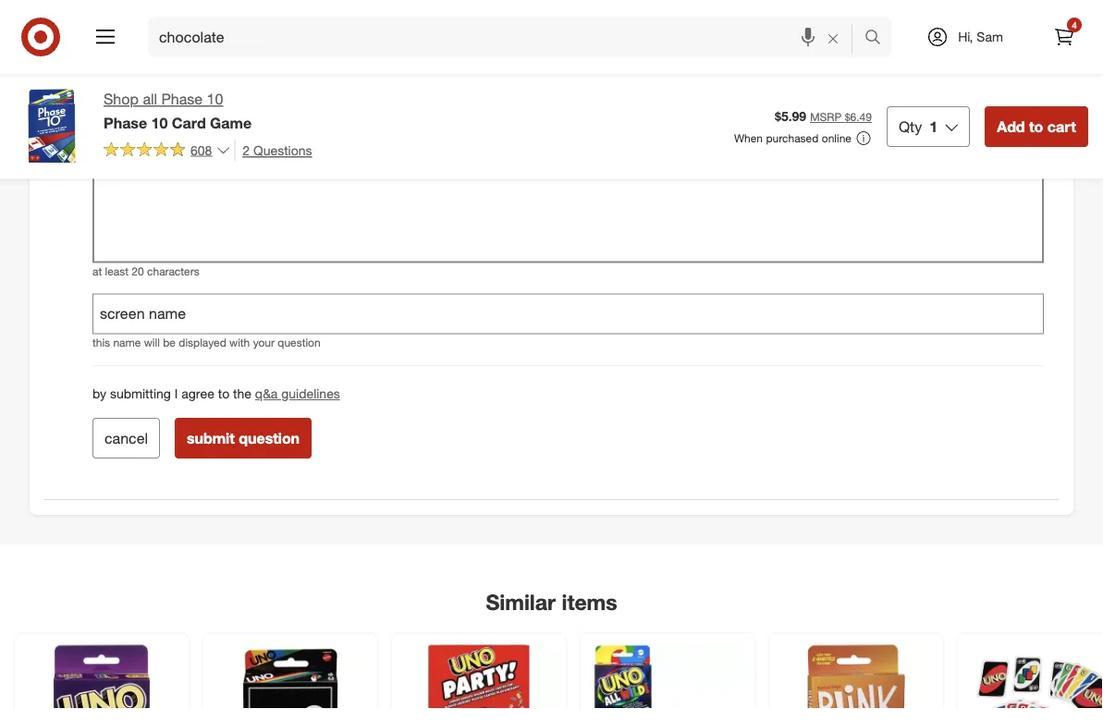Task type: locate. For each thing, give the bounding box(es) containing it.
phase
[[161, 90, 203, 108], [104, 114, 147, 132]]

be
[[163, 335, 176, 349]]

uno all wild card game image
[[592, 645, 743, 709]]

the
[[233, 385, 251, 402]]

reinhards staupe's blink card game the world's fastest game! image
[[780, 645, 932, 709]]

1 horizontal spatial to
[[1029, 117, 1043, 135]]

question for submit question
[[239, 429, 300, 447]]

see all questions ( 2 )
[[104, 63, 238, 81]]

0 vertical spatial 10
[[207, 90, 223, 108]]

0 horizontal spatial 10
[[151, 114, 168, 132]]

0 horizontal spatial 2
[[226, 63, 234, 81]]

question up 608 link
[[135, 108, 207, 129]]

shop
[[104, 90, 139, 108]]

0 vertical spatial 2
[[226, 63, 234, 81]]

10 up 608 link
[[151, 114, 168, 132]]

0 horizontal spatial to
[[218, 385, 229, 402]]

purchased
[[766, 131, 819, 145]]

None text field
[[92, 294, 1044, 334]]

phase up card
[[161, 90, 203, 108]]

2
[[226, 63, 234, 81], [243, 142, 250, 158]]

at least 20 characters
[[92, 264, 199, 278]]

all inside 'shop all phase 10 phase 10 card game'
[[143, 90, 157, 108]]

2 questions link
[[234, 139, 312, 161]]

all for shop
[[143, 90, 157, 108]]

agree
[[181, 385, 214, 402]]

1 vertical spatial phase
[[104, 114, 147, 132]]

10
[[207, 90, 223, 108], [151, 114, 168, 132]]

1 vertical spatial 2
[[243, 142, 250, 158]]

question right "your"
[[278, 335, 321, 349]]

similar items
[[486, 589, 617, 615]]

image of phase 10 card game image
[[15, 89, 89, 163]]

search button
[[856, 17, 901, 61]]

question
[[135, 108, 207, 129], [278, 335, 321, 349], [239, 429, 300, 447]]

0 vertical spatial all
[[135, 63, 149, 81]]

all right see
[[135, 63, 149, 81]]

1 horizontal spatial 2
[[243, 142, 250, 158]]

least
[[105, 264, 129, 278]]

question down q&a
[[239, 429, 300, 447]]

None text field
[[92, 137, 1044, 263]]

submit question
[[187, 429, 300, 447]]

qty
[[899, 117, 922, 135]]

q&a
[[255, 385, 278, 402]]

name
[[113, 335, 141, 349]]

add
[[997, 117, 1025, 135]]

uno flip card game image
[[26, 645, 178, 709]]

question inside "button"
[[239, 429, 300, 447]]

all right shop
[[143, 90, 157, 108]]

0 vertical spatial to
[[1029, 117, 1043, 135]]

i
[[175, 385, 178, 402]]

to
[[1029, 117, 1043, 135], [218, 385, 229, 402]]

1 horizontal spatial phase
[[161, 90, 203, 108]]

0 vertical spatial question
[[135, 108, 207, 129]]

displayed
[[179, 335, 226, 349]]

questions
[[153, 63, 218, 81]]

2 vertical spatial question
[[239, 429, 300, 447]]

submit question button
[[175, 418, 312, 458]]

all
[[135, 63, 149, 81], [143, 90, 157, 108]]

1 vertical spatial to
[[218, 385, 229, 402]]

1 vertical spatial all
[[143, 90, 157, 108]]

add to cart button
[[985, 106, 1088, 147]]

submit
[[187, 429, 235, 447]]

your
[[253, 335, 275, 349]]

10 down ( at left top
[[207, 90, 223, 108]]

by submitting i agree to the q&a guidelines
[[92, 385, 340, 402]]

uno card game - retro edition image
[[215, 645, 366, 709]]

608 link
[[104, 139, 231, 162]]

0 horizontal spatial phase
[[104, 114, 147, 132]]

to left 'the'
[[218, 385, 229, 402]]

2 down game
[[243, 142, 250, 158]]

phase down shop
[[104, 114, 147, 132]]

guidelines
[[281, 385, 340, 402]]

msrp
[[810, 110, 842, 124]]

What can we help you find? suggestions appear below search field
[[148, 17, 869, 57]]

2 right questions on the left
[[226, 63, 234, 81]]

4 link
[[1044, 17, 1085, 57]]

questions
[[253, 142, 312, 158]]

to right add
[[1029, 117, 1043, 135]]

q&a guidelines button
[[255, 384, 340, 403]]



Task type: vqa. For each thing, say whether or not it's contained in the screenshot.
the bottommost all
yes



Task type: describe. For each thing, give the bounding box(es) containing it.
items
[[562, 589, 617, 615]]

1
[[930, 117, 938, 135]]

$6.49
[[845, 110, 872, 124]]

608
[[190, 142, 212, 158]]

to inside "button"
[[1029, 117, 1043, 135]]

)
[[234, 63, 238, 81]]

this name will be displayed with your question
[[92, 335, 321, 349]]

cancel button
[[92, 418, 160, 458]]

with
[[229, 335, 250, 349]]

$5.99
[[775, 108, 806, 124]]

uno party card game image
[[403, 645, 555, 709]]

1 vertical spatial question
[[278, 335, 321, 349]]

will
[[144, 335, 160, 349]]

uno giant game image
[[969, 645, 1103, 709]]

your
[[92, 108, 130, 129]]

add to cart
[[997, 117, 1076, 135]]

qty 1
[[899, 117, 938, 135]]

submitting
[[110, 385, 171, 402]]

sam
[[977, 29, 1003, 45]]

when
[[734, 131, 763, 145]]

1 horizontal spatial 10
[[207, 90, 223, 108]]

card
[[172, 114, 206, 132]]

search
[[856, 30, 901, 48]]

your question
[[92, 108, 207, 129]]

hi,
[[958, 29, 973, 45]]

0 vertical spatial phase
[[161, 90, 203, 108]]

see
[[104, 63, 130, 81]]

20
[[132, 264, 144, 278]]

(
[[222, 63, 226, 81]]

characters
[[147, 264, 199, 278]]

4
[[1072, 19, 1077, 31]]

$5.99 msrp $6.49
[[775, 108, 872, 124]]

cart
[[1047, 117, 1076, 135]]

by
[[92, 385, 106, 402]]

hi, sam
[[958, 29, 1003, 45]]

1 vertical spatial 10
[[151, 114, 168, 132]]

shop all phase 10 phase 10 card game
[[104, 90, 252, 132]]

question for your question
[[135, 108, 207, 129]]

when purchased online
[[734, 131, 852, 145]]

at
[[92, 264, 102, 278]]

cancel
[[104, 429, 148, 447]]

all for see
[[135, 63, 149, 81]]

2 questions
[[243, 142, 312, 158]]

similar
[[486, 589, 556, 615]]

game
[[210, 114, 252, 132]]

this
[[92, 335, 110, 349]]

online
[[822, 131, 852, 145]]



